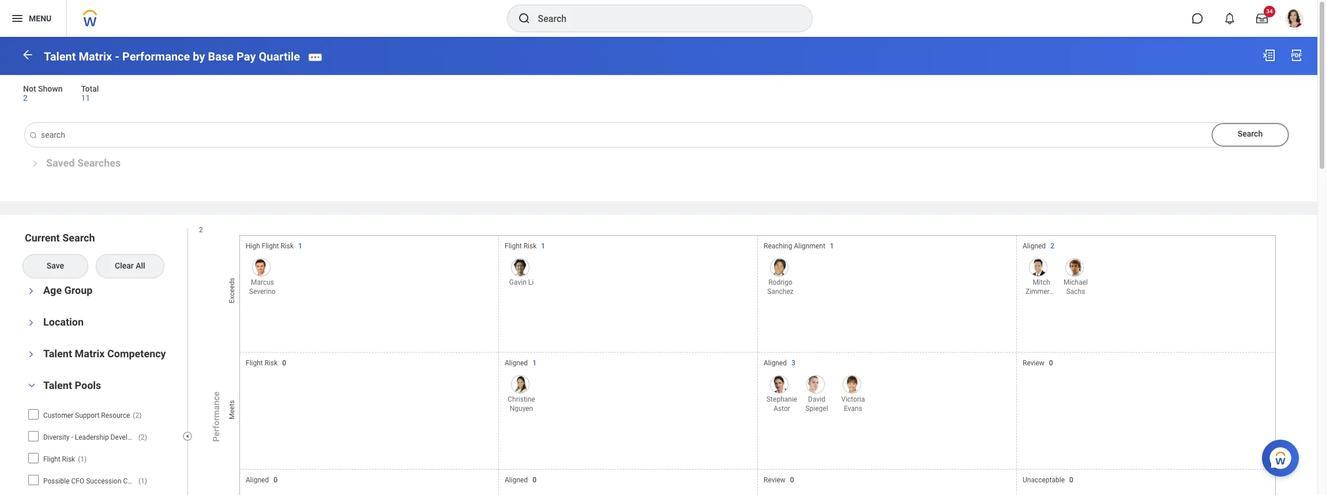 Task type: locate. For each thing, give the bounding box(es) containing it.
1 horizontal spatial aligned 0
[[505, 476, 537, 484]]

gavin li
[[509, 278, 534, 287]]

0 horizontal spatial review 0
[[764, 476, 794, 484]]

stephanie
[[767, 396, 798, 404]]

search inside 'filter' search box
[[62, 232, 95, 244]]

clear all button
[[96, 255, 164, 278]]

victoria evans
[[842, 396, 865, 413]]

2 button for not shown 2
[[23, 93, 29, 104]]

(1) up the cfo
[[78, 456, 87, 464]]

1 vertical spatial review
[[764, 476, 786, 484]]

Search Workday  search field
[[538, 6, 789, 31]]

chevron down image inside talent pools group
[[25, 382, 39, 390]]

talent for talent pools
[[43, 379, 72, 392]]

1 vertical spatial (1)
[[138, 478, 147, 486]]

talent matrix competency
[[43, 348, 166, 360]]

christine nguyen
[[508, 396, 535, 413]]

2 button for aligned 2
[[1051, 242, 1057, 251]]

performance left 'by'
[[122, 49, 190, 63]]

christine
[[508, 396, 535, 404]]

menu button
[[0, 0, 67, 37]]

search
[[1238, 130, 1263, 139], [62, 232, 95, 244]]

nguyen
[[510, 405, 533, 413]]

1 vertical spatial -
[[71, 434, 73, 442]]

0 vertical spatial (2)
[[133, 412, 142, 420]]

1 vertical spatial search
[[62, 232, 95, 244]]

risk
[[281, 242, 294, 250], [524, 242, 537, 250], [265, 359, 278, 367], [62, 456, 75, 464]]

stephanie astor
[[767, 396, 798, 413]]

chevron down image for location
[[27, 316, 35, 330]]

1 horizontal spatial 2
[[199, 226, 203, 235]]

risk for flight risk
[[62, 456, 75, 464]]

0 vertical spatial review 0
[[1023, 359, 1053, 367]]

performance left meets
[[211, 392, 222, 442]]

unacceptable
[[1023, 476, 1065, 484]]

2
[[23, 93, 28, 103], [199, 226, 203, 235], [1051, 242, 1055, 250]]

2 button left shown
[[23, 93, 29, 104]]

aligned 2
[[1023, 242, 1055, 250]]

(1) for possible cfo succession candidates
[[138, 478, 147, 486]]

talent left pools
[[43, 379, 72, 392]]

aligned
[[1023, 242, 1046, 250], [505, 359, 528, 367], [764, 359, 787, 367], [246, 476, 269, 484], [505, 476, 528, 484]]

marcus severino element
[[246, 276, 276, 296]]

1 vertical spatial talent
[[43, 348, 72, 360]]

matrix up pools
[[75, 348, 105, 360]]

2 button up mitch zimmermann element
[[1051, 242, 1057, 251]]

marcus
[[251, 278, 274, 287]]

(2)
[[133, 412, 142, 420], [138, 434, 147, 442]]

2 vertical spatial talent
[[43, 379, 72, 392]]

aligned 0
[[246, 476, 278, 484], [505, 476, 537, 484]]

0 horizontal spatial -
[[71, 434, 73, 442]]

matrix up total
[[79, 49, 112, 63]]

search image
[[517, 12, 531, 25]]

leadership
[[75, 434, 109, 442]]

1 vertical spatial 2 button
[[1051, 242, 1057, 251]]

customer
[[43, 412, 73, 420]]

1 vertical spatial performance
[[211, 392, 222, 442]]

1 aligned 0 from the left
[[246, 476, 278, 484]]

exceeds
[[228, 278, 236, 304]]

Talent Matrix - Performance by Base Pay Quartile text field
[[25, 123, 1290, 147]]

0 horizontal spatial 2 button
[[23, 93, 29, 104]]

talent matrix - performance by base pay quartile main content
[[0, 37, 1327, 496]]

by
[[193, 49, 205, 63]]

0 vertical spatial review
[[1023, 359, 1045, 367]]

1 vertical spatial 2
[[199, 226, 203, 235]]

1 vertical spatial matrix
[[75, 348, 105, 360]]

talent inside group
[[43, 379, 72, 392]]

1 horizontal spatial (1)
[[138, 478, 147, 486]]

flight risk 1
[[505, 242, 545, 250]]

chevron down image for age group
[[27, 284, 35, 298]]

1 button for reaching alignment 1
[[830, 242, 836, 251]]

0 horizontal spatial aligned 0
[[246, 476, 278, 484]]

risk for flight risk 1
[[524, 242, 537, 250]]

matrix inside 'filter' search box
[[75, 348, 105, 360]]

(2) right resource
[[133, 412, 142, 420]]

rodrigo sanchez element
[[764, 276, 795, 296]]

1 horizontal spatial -
[[115, 49, 119, 63]]

(1) right succession
[[138, 478, 147, 486]]

1 horizontal spatial review
[[1023, 359, 1045, 367]]

victoria evans element
[[837, 393, 867, 413]]

previous page image
[[21, 48, 35, 62]]

(2) up candidates at the left bottom of the page
[[138, 434, 147, 442]]

0 button
[[282, 359, 288, 368], [1050, 359, 1055, 368], [274, 476, 279, 485], [533, 476, 538, 485], [790, 476, 796, 485], [1070, 476, 1076, 485]]

(1) for flight risk
[[78, 456, 87, 464]]

1 button for high flight risk 1
[[298, 242, 304, 251]]

location button
[[43, 316, 84, 328]]

flight risk 0
[[246, 359, 286, 367]]

age group button
[[43, 284, 93, 296]]

chevron down image
[[27, 284, 35, 298], [27, 316, 35, 330], [27, 348, 35, 362], [25, 382, 39, 390]]

(2) for customer support resource
[[133, 412, 142, 420]]

0 vertical spatial talent
[[44, 49, 76, 63]]

talent pools button
[[43, 379, 101, 392]]

0 horizontal spatial (1)
[[78, 456, 87, 464]]

risk for flight risk 0
[[265, 359, 278, 367]]

flight inside talent pools tree
[[43, 456, 60, 464]]

review
[[1023, 359, 1045, 367], [764, 476, 786, 484]]

1
[[298, 242, 302, 250], [541, 242, 545, 250], [830, 242, 834, 250], [533, 359, 537, 367]]

1 button
[[298, 242, 304, 251], [541, 242, 547, 251], [830, 242, 836, 251], [533, 359, 538, 368]]

demo_f035.png image
[[770, 375, 789, 394]]

talent right previous page icon
[[44, 49, 76, 63]]

flight for flight risk 1
[[505, 242, 522, 250]]

notifications large image
[[1224, 13, 1236, 24]]

stephanie astor element
[[764, 393, 798, 413]]

2 vertical spatial 2
[[1051, 242, 1055, 250]]

0 vertical spatial (1)
[[78, 456, 87, 464]]

0 horizontal spatial search
[[62, 232, 95, 244]]

2 button
[[23, 93, 29, 104], [1051, 242, 1057, 251]]

0 vertical spatial 2
[[23, 93, 28, 103]]

talent down location
[[43, 348, 72, 360]]

demo_m029.png image
[[511, 258, 530, 277]]

meets
[[228, 400, 236, 420]]

0 vertical spatial performance
[[122, 49, 190, 63]]

view printable version (pdf) image
[[1290, 48, 1304, 62]]

0 horizontal spatial review
[[764, 476, 786, 484]]

1 button for aligned 1
[[533, 359, 538, 368]]

-
[[115, 49, 119, 63], [71, 434, 73, 442]]

flight
[[262, 242, 279, 250], [505, 242, 522, 250], [246, 359, 263, 367], [43, 456, 60, 464]]

gavin li element
[[507, 276, 534, 295]]

3 button
[[792, 359, 797, 368]]

li
[[528, 278, 534, 287]]

age group
[[43, 284, 93, 296]]

demo_m042.png image
[[1029, 258, 1048, 277]]

1 horizontal spatial 2 button
[[1051, 242, 1057, 251]]

reaching alignment 1
[[764, 242, 834, 250]]

support
[[75, 412, 99, 420]]

high
[[246, 242, 260, 250]]

0 vertical spatial search
[[1238, 130, 1263, 139]]

profile logan mcneil image
[[1286, 9, 1304, 30]]

Search search field
[[23, 123, 1290, 147]]

talent pools tree
[[28, 405, 168, 491]]

talent
[[44, 49, 76, 63], [43, 348, 72, 360], [43, 379, 72, 392]]

michael
[[1064, 278, 1088, 287]]

risk inside talent pools tree
[[62, 456, 75, 464]]

0 vertical spatial matrix
[[79, 49, 112, 63]]

matrix
[[79, 49, 112, 63], [75, 348, 105, 360]]

talent matrix competency button
[[43, 348, 166, 360]]

reaching
[[764, 242, 793, 250]]

competency
[[107, 348, 166, 360]]

1 vertical spatial (2)
[[138, 434, 147, 442]]

1 vertical spatial review 0
[[764, 476, 794, 484]]

sachs
[[1067, 288, 1086, 296]]

1 horizontal spatial search
[[1238, 130, 1263, 139]]

total 11
[[81, 84, 99, 103]]

2 inside not shown 2
[[23, 93, 28, 103]]

0 horizontal spatial performance
[[122, 49, 190, 63]]

michael sachs
[[1064, 278, 1088, 296]]

0 vertical spatial 2 button
[[23, 93, 29, 104]]

0 horizontal spatial 2
[[23, 93, 28, 103]]

1 horizontal spatial performance
[[211, 392, 222, 442]]

diversity
[[43, 434, 70, 442]]

performance
[[122, 49, 190, 63], [211, 392, 222, 442]]

demo_m057.png image
[[807, 375, 825, 394]]

matrix for competency
[[75, 348, 105, 360]]

11 button
[[81, 93, 92, 104]]

unacceptable 0
[[1023, 476, 1074, 484]]



Task type: describe. For each thing, give the bounding box(es) containing it.
inbox large image
[[1257, 13, 1268, 24]]

not shown 2
[[23, 84, 63, 103]]

search inside button
[[1238, 130, 1263, 139]]

talent matrix - performance by base pay quartile
[[44, 49, 300, 63]]

severino
[[249, 288, 276, 296]]

3
[[792, 359, 796, 367]]

succession
[[86, 478, 122, 486]]

not
[[23, 84, 36, 93]]

mitch zimmermann element
[[1023, 276, 1067, 296]]

demo_f066.png image
[[511, 375, 530, 394]]

total
[[81, 84, 99, 93]]

astor
[[774, 405, 791, 413]]

- inside talent pools tree
[[71, 434, 73, 442]]

export to excel image
[[1263, 48, 1276, 62]]

aligned 1
[[505, 359, 537, 367]]

save
[[47, 261, 64, 270]]

talent for talent matrix competency
[[43, 348, 72, 360]]

diversity - leadership development
[[43, 434, 151, 442]]

possible cfo succession candidates
[[43, 478, 158, 486]]

2 horizontal spatial 2
[[1051, 242, 1055, 250]]

high flight risk 1
[[246, 242, 302, 250]]

david spiegel
[[806, 396, 828, 413]]

1 horizontal spatial review 0
[[1023, 359, 1053, 367]]

demo_f080.png image
[[843, 375, 862, 394]]

demo_m278.png image
[[252, 258, 271, 277]]

11
[[81, 93, 90, 103]]

candidates
[[123, 478, 158, 486]]

talent pools group
[[21, 379, 182, 493]]

flight for flight risk
[[43, 456, 60, 464]]

aligned 3
[[764, 359, 796, 367]]

development
[[111, 434, 151, 442]]

demo_m003.png image
[[770, 258, 789, 277]]

rodrigo
[[769, 278, 793, 287]]

(2) for diversity - leadership development
[[138, 434, 147, 442]]

david
[[808, 396, 826, 404]]

zimmermann
[[1026, 288, 1067, 296]]

clear all
[[115, 261, 145, 270]]

michael sachs element
[[1059, 276, 1090, 296]]

spiegel
[[806, 405, 828, 413]]

chevron down image for talent pools
[[25, 382, 39, 390]]

filter search field
[[21, 232, 189, 496]]

0 vertical spatial -
[[115, 49, 119, 63]]

clear
[[115, 261, 134, 270]]

pools
[[75, 379, 101, 392]]

quartile
[[259, 49, 300, 63]]

flight for flight risk 0
[[246, 359, 263, 367]]

current
[[25, 232, 60, 244]]

marcus severino
[[249, 278, 276, 296]]

34
[[1267, 8, 1273, 14]]

demo_m005.png image
[[1066, 258, 1084, 277]]

victoria
[[842, 396, 865, 404]]

possible
[[43, 478, 70, 486]]

gavin
[[509, 278, 527, 287]]

all
[[136, 261, 145, 270]]

base
[[208, 49, 234, 63]]

christine nguyen element
[[505, 393, 535, 413]]

cfo
[[71, 478, 84, 486]]

rodrigo sanchez
[[768, 278, 794, 296]]

sanchez
[[768, 288, 794, 296]]

group
[[64, 284, 93, 296]]

resource
[[101, 412, 130, 420]]

location
[[43, 316, 84, 328]]

chevron down image for talent matrix competency
[[27, 348, 35, 362]]

alignment
[[794, 242, 826, 250]]

mitch zimmermann
[[1026, 278, 1067, 296]]

pay
[[237, 49, 256, 63]]

talent pools
[[43, 379, 101, 392]]

customer support resource
[[43, 412, 130, 420]]

age
[[43, 284, 62, 296]]

save button
[[23, 255, 88, 278]]

matrix for -
[[79, 49, 112, 63]]

menu
[[29, 14, 52, 23]]

talent matrix - performance by base pay quartile link
[[44, 49, 300, 63]]

evans
[[844, 405, 863, 413]]

mitch
[[1033, 278, 1051, 287]]

justify image
[[10, 12, 24, 25]]

2 aligned 0 from the left
[[505, 476, 537, 484]]

shown
[[38, 84, 63, 93]]

flight risk
[[43, 456, 75, 464]]

search button
[[1212, 124, 1289, 147]]

34 button
[[1250, 6, 1276, 31]]

current search
[[25, 232, 95, 244]]

search image
[[29, 131, 38, 140]]

david spiegel element
[[800, 393, 831, 413]]

1 button for flight risk 1
[[541, 242, 547, 251]]

talent for talent matrix - performance by base pay quartile
[[44, 49, 76, 63]]



Task type: vqa. For each thing, say whether or not it's contained in the screenshot.
2nd the Job Requisitions by Location button from the bottom of the page
no



